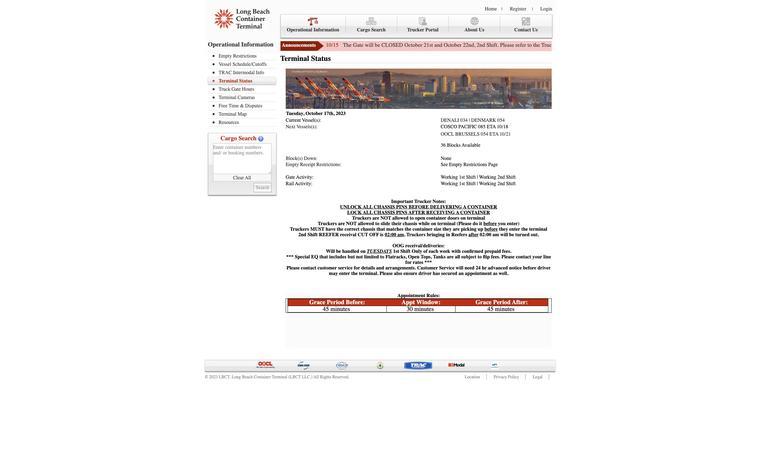 Task type: vqa. For each thing, say whether or not it's contained in the screenshot.
the 1st corresponding to 10/5
no



Task type: describe. For each thing, give the bounding box(es) containing it.
will inside oog rec​eival/deliveries: will be handled on tuesdays 1st shift only of each week with confirmed prepaid fees. *** special eq that includes but not limited to flatracks, open tops, tanks are all subject to flip fees. please contact your line for rates *** please contact customer service for details and arrangements. customer service will need 24 hr advanced notice before driver may enter the terminal.  please also ensure driver has secured an appointment as well.
[[456, 266, 463, 271]]

location link
[[465, 375, 480, 380]]

trucker inside important trucker notes: unlock all chassis pins before delivering a container lock all chassis pins after receiving a container truckers are not allowed to open container doors on terminal truckers are not allowed to slide their chassis while on terminal (please do it before you enter) truckers must have the correct chassis that matches the container size they are picking up before they enter the terminal 2nd shift reefer receival cut off​ is 02:00 am . ​truckers bringing in reefers after 02:00 am will be turned out.​
[[414, 199, 431, 205]]

prepaid
[[485, 249, 501, 255]]

0 horizontal spatial fees.
[[491, 255, 500, 260]]

denali
[[441, 118, 459, 123]]

gate
[[629, 42, 639, 48]]

privacy policy
[[494, 375, 519, 380]]

window
[[416, 299, 439, 306]]

eq
[[311, 255, 318, 260]]

2 all from the top
[[363, 210, 373, 216]]

oog
[[393, 244, 404, 249]]

receival
[[340, 232, 356, 238]]

terminal left the (lbct
[[272, 375, 287, 380]]

1 45 from the left
[[323, 306, 329, 313]]

hr
[[482, 266, 487, 271]]

1 horizontal spatial october
[[404, 42, 422, 48]]

page
[[593, 42, 604, 48]]

delivering
[[430, 205, 462, 210]]

2 pins from the top
[[396, 210, 407, 216]]

1 am from the left
[[397, 232, 404, 238]]

0 horizontal spatial operational
[[208, 41, 240, 48]]

0 vertical spatial will
[[365, 42, 373, 48]]

and inside oog rec​eival/deliveries: will be handled on tuesdays 1st shift only of each week with confirmed prepaid fees. *** special eq that includes but not limited to flatracks, open tops, tanks are all subject to flip fees. please contact your line for rates *** please contact customer service for details and arrangements. customer service will need 24 hr advanced notice before driver may enter the terminal.  please also ensure driver has secured an appointment as well.
[[376, 266, 384, 271]]

2 chassis from the top
[[374, 210, 395, 216]]

1 horizontal spatial terminal
[[467, 216, 485, 221]]

​rail
[[286, 181, 294, 187]]

0 horizontal spatial chassis
[[361, 227, 375, 232]]

oog rec​eival/deliveries: will be handled on tuesdays 1st shift only of each week with confirmed prepaid fees. *** special eq that includes but not limited to flatracks, open tops, tanks are all subject to flip fees. please contact your line for rates *** please contact customer service for details and arrangements. customer service will need 24 hr advanced notice before driver may enter the terminal.  please also ensure driver has secured an appointment as well.
[[286, 244, 551, 277]]

to right 'refer'
[[528, 42, 532, 48]]

login
[[540, 6, 552, 12]]

| down working 1st​​​ shift | working 2nd shift
[[477, 181, 478, 187]]

enter inside oog rec​eival/deliveries: will be handled on tuesdays 1st shift only of each week with confirmed prepaid fees. *** special eq that includes but not limited to flatracks, open tops, tanks are all subject to flip fees. please contact your line for rates *** please contact customer service for details and arrangements. customer service will need 24 hr advanced notice before driver may enter the terminal.  please also ensure driver has secured an appointment as well.
[[339, 271, 350, 277]]

gate up ​rail
[[286, 175, 295, 180]]

36 blocks available
[[441, 143, 480, 148]]

10/15 the gate will be closed october 21st and october 22nd, 2nd shift. please refer to the truck gate hours web page for further gate details for the week.
[[326, 42, 685, 48]]

1 : from the left
[[363, 299, 365, 306]]

clear all
[[233, 175, 251, 181]]

1 02:00 from the left
[[385, 232, 396, 238]]

to right limited
[[380, 255, 384, 260]]

to left open
[[410, 216, 414, 221]]

0 horizontal spatial allowed
[[358, 221, 374, 227]]

legal link
[[533, 375, 543, 380]]

activity: for ​rail activity:
[[295, 181, 312, 187]]

2 45 from the left
[[487, 306, 494, 313]]

hours inside empty restrictions vessel schedule/cutoffs trac intermodal info terminal status truck gate hours terminal cameras free time & disputes terminal map resources
[[242, 87, 254, 92]]

please up the notice
[[502, 255, 515, 260]]

picking
[[461, 227, 477, 232]]

size
[[434, 227, 441, 232]]

36
[[441, 143, 446, 148]]

will inside important trucker notes: unlock all chassis pins before delivering a container lock all chassis pins after receiving a container truckers are not allowed to open container doors on terminal truckers are not allowed to slide their chassis while on terminal (please do it before you enter) truckers must have the correct chassis that matches the container size they are picking up before they enter the terminal 2nd shift reefer receival cut off​ is 02:00 am . ​truckers bringing in reefers after 02:00 am will be turned out.​
[[500, 232, 508, 238]]

1 horizontal spatial ***
[[425, 260, 432, 266]]

0 horizontal spatial driver
[[419, 271, 432, 277]]

before right up
[[485, 227, 498, 232]]

034
[[460, 118, 468, 123]]

about us link
[[449, 16, 500, 33]]

0 horizontal spatial 054
[[481, 132, 488, 137]]

that inside oog rec​eival/deliveries: will be handled on tuesdays 1st shift only of each week with confirmed prepaid fees. *** special eq that includes but not limited to flatracks, open tops, tanks are all subject to flip fees. please contact your line for rates *** please contact customer service for details and arrangements. customer service will need 24 hr advanced notice before driver may enter the terminal.  please also ensure driver has secured an appointment as well.
[[319, 255, 328, 260]]

| up working 1st shift | working 2nd shift
[[477, 175, 478, 180]]

flatracks,
[[386, 255, 407, 260]]

gate activity:
[[286, 175, 314, 180]]

current vessel(s):
[[286, 118, 321, 123]]

0 horizontal spatial contact
[[301, 266, 316, 271]]

&
[[240, 103, 244, 109]]

​grace for ​grace period after:
[[476, 299, 492, 306]]

down:
[[304, 156, 317, 161]]

please left also
[[380, 271, 393, 277]]

0 horizontal spatial ***
[[286, 255, 294, 260]]

menu bar containing operational information
[[280, 14, 552, 38]]

resources link
[[213, 120, 276, 125]]

available
[[462, 143, 480, 148]]

be inside important trucker notes: unlock all chassis pins before delivering a container lock all chassis pins after receiving a container truckers are not allowed to open container doors on terminal truckers are not allowed to slide their chassis while on terminal (please do it before you enter) truckers must have the correct chassis that matches the container size they are picking up before they enter the terminal 2nd shift reefer receival cut off​ is 02:00 am . ​truckers bringing in reefers after 02:00 am will be turned out.​
[[509, 232, 514, 238]]

1 horizontal spatial a
[[463, 205, 466, 210]]

working left 1st​​​
[[441, 175, 458, 180]]

1 horizontal spatial chassis
[[403, 221, 417, 227]]

0 horizontal spatial operational information
[[208, 41, 273, 48]]

long
[[232, 375, 241, 380]]

limited
[[364, 255, 379, 260]]

ss
[[302, 124, 306, 130]]

for down not
[[354, 266, 360, 271]]

1 minutes from the left
[[330, 306, 350, 313]]

2 horizontal spatial october
[[444, 42, 462, 48]]

els(s):
[[306, 124, 318, 130]]

tuesday,
[[286, 111, 304, 117]]

beach
[[242, 375, 253, 380]]

portal
[[425, 27, 439, 33]]

pty
[[293, 162, 299, 168]]

cut
[[358, 232, 368, 238]]

gate left web
[[556, 42, 566, 48]]

it
[[479, 221, 482, 227]]

period for after:
[[493, 299, 511, 306]]

trucker inside 'link'
[[407, 27, 424, 33]]

n ext ve ss els(s):
[[286, 124, 318, 130]]

service
[[338, 266, 353, 271]]

policy
[[508, 375, 519, 380]]

map
[[238, 112, 247, 117]]

0 vertical spatial status
[[311, 54, 331, 63]]

pacific
[[458, 124, 477, 130]]

appointment
[[397, 293, 425, 299]]

1 horizontal spatial truckers
[[318, 221, 337, 227]]

1 horizontal spatial driver
[[538, 266, 551, 271]]

but
[[348, 255, 355, 260]]

the right 'refer'
[[533, 42, 540, 48]]

1 horizontal spatial not
[[381, 216, 391, 221]]

1 horizontal spatial details
[[640, 42, 655, 48]]

terminal down trac
[[219, 78, 238, 84]]

2 horizontal spatial terminal
[[529, 227, 547, 232]]

0 vertical spatial container
[[426, 216, 446, 221]]

1 horizontal spatial hours
[[568, 42, 581, 48]]

0 vertical spatial 054
[[497, 118, 505, 123]]

22nd,
[[463, 42, 476, 48]]

1 horizontal spatial all
[[314, 375, 319, 380]]

Enter container numbers and/ or booking numbers.  text field
[[213, 144, 271, 174]]

2 horizontal spatial truckers
[[352, 216, 371, 221]]

about us
[[465, 27, 484, 33]]

of
[[423, 249, 428, 255]]

0 vertical spatial 2023
[[336, 111, 346, 117]]

1 horizontal spatial fees.
[[502, 249, 511, 255]]

all inside button
[[245, 175, 251, 181]]

activity: for gate activity:
[[296, 175, 314, 180]]

1 horizontal spatial allowed
[[392, 216, 409, 221]]

trucker portal
[[407, 27, 439, 33]]

| right home
[[502, 6, 502, 12]]

are inside oog rec​eival/deliveries: will be handled on tuesdays 1st shift only of each week with confirmed prepaid fees. *** special eq that includes but not limited to flatracks, open tops, tanks are all subject to flip fees. please contact your line for rates *** please contact customer service for details and arrangements. customer service will need 24 hr advanced notice before driver may enter the terminal.  please also ensure driver has secured an appointment as well.
[[447, 255, 454, 260]]

correct
[[345, 227, 360, 232]]

working up working 1st shift | working 2nd shift
[[479, 175, 496, 180]]

tuesdays
[[367, 249, 392, 255]]

further
[[613, 42, 628, 48]]

​grace for ​grace period before :
[[309, 299, 325, 306]]

the left out.​
[[521, 227, 528, 232]]

login link
[[540, 6, 552, 12]]

2 they from the left
[[499, 227, 508, 232]]

subject
[[461, 255, 476, 260]]

​truckers
[[406, 232, 426, 238]]

are left slide
[[373, 216, 379, 221]]

open
[[415, 216, 425, 221]]

contact us link
[[500, 16, 552, 33]]

please left 'refer'
[[500, 42, 514, 48]]

1 horizontal spatial be
[[375, 42, 380, 48]]

1 vertical spatial container
[[413, 227, 433, 232]]

cargo search link
[[346, 16, 397, 33]]

includes
[[329, 255, 346, 260]]

1 horizontal spatial on
[[431, 221, 436, 227]]

the right have
[[337, 227, 343, 232]]

2 am from the left
[[493, 232, 499, 238]]

shift inside important trucker notes: unlock all chassis pins before delivering a container lock all chassis pins after receiving a container truckers are not allowed to open container doors on terminal truckers are not allowed to slide their chassis while on terminal (please do it before you enter) truckers must have the correct chassis that matches the container size they are picking up before they enter the terminal 2nd shift reefer receival cut off​ is 02:00 am . ​truckers bringing in reefers after 02:00 am will be turned out.​
[[308, 232, 318, 238]]

10/15
[[326, 42, 339, 48]]

1 pins from the top
[[396, 205, 407, 210]]

their
[[392, 221, 402, 227]]

receipt
[[300, 162, 315, 168]]

30 minutes
[[407, 306, 434, 313]]

© 2023 lbct, long beach container terminal (lbct llc.) all rights reserved.
[[205, 375, 349, 380]]

1st inside oog rec​eival/deliveries: will be handled on tuesdays 1st shift only of each week with confirmed prepaid fees. *** special eq that includes but not limited to flatracks, open tops, tanks are all subject to flip fees. please contact your line for rates *** please contact customer service for details and arrangements. customer service will need 24 hr advanced notice before driver may enter the terminal.  please also ensure driver has secured an appointment as well.
[[393, 249, 399, 255]]

handled
[[342, 249, 359, 255]]

1 all from the top
[[363, 205, 373, 210]]

truck inside empty restrictions vessel schedule/cutoffs trac intermodal info terminal status truck gate hours terminal cameras free time & disputes terminal map resources
[[219, 87, 230, 92]]

.
[[404, 232, 405, 238]]

ve
[[297, 124, 302, 130]]

eta for 10/18
[[487, 124, 496, 130]]

0 horizontal spatial truckers
[[290, 227, 309, 232]]

terminal up resources
[[219, 112, 236, 117]]

0 horizontal spatial terminal
[[437, 221, 456, 227]]

an
[[459, 271, 464, 277]]

0 vertical spatial 1st
[[459, 181, 465, 187]]

period for before
[[327, 299, 344, 306]]

to left flip
[[478, 255, 482, 260]]

current
[[286, 118, 301, 123]]

1 horizontal spatial and
[[434, 42, 442, 48]]

are right in
[[453, 227, 460, 232]]

shift.
[[487, 42, 499, 48]]

container up do
[[460, 210, 490, 216]]

are right have
[[338, 221, 345, 227]]

do
[[473, 221, 478, 227]]



Task type: locate. For each thing, give the bounding box(es) containing it.
02:00 right is
[[385, 232, 396, 238]]

restrictions up working 1st​​​ shift | working 2nd shift
[[464, 162, 487, 168]]

will
[[365, 42, 373, 48], [500, 232, 508, 238], [456, 266, 463, 271]]

2 period from the left
[[493, 299, 511, 306]]

am
[[397, 232, 404, 238], [493, 232, 499, 238]]

1 period from the left
[[327, 299, 344, 306]]

operational information inside menu bar
[[287, 27, 339, 33]]

2023 right 17th,
[[336, 111, 346, 117]]

0 horizontal spatial hours
[[242, 87, 254, 92]]

tanks
[[433, 255, 446, 260]]

0 vertical spatial restrictions
[[233, 53, 257, 59]]

0 horizontal spatial a
[[456, 210, 459, 216]]

working
[[441, 175, 458, 180], [479, 175, 496, 180], [441, 181, 458, 187], [479, 181, 496, 187]]

us for contact us
[[532, 27, 538, 33]]

activity: down gate activity:
[[295, 181, 312, 187]]

1 45 minutes from the left
[[323, 306, 350, 313]]

be inside oog rec​eival/deliveries: will be handled on tuesdays 1st shift only of each week with confirmed prepaid fees. *** special eq that includes but not limited to flatracks, open tops, tanks are all subject to flip fees. please contact your line for rates *** please contact customer service for details and arrangements. customer service will need 24 hr advanced notice before driver may enter the terminal.  please also ensure driver has secured an appointment as well.
[[336, 249, 341, 255]]

operational inside menu bar
[[287, 27, 312, 33]]

cargo inside cargo search link
[[357, 27, 370, 33]]

privacy policy link
[[494, 375, 519, 380]]

for right page
[[605, 42, 612, 48]]

eta left 10/21
[[490, 132, 499, 137]]

1 horizontal spatial information
[[314, 27, 339, 33]]

1 horizontal spatial ​grace
[[476, 299, 492, 306]]

1 vertical spatial 2023
[[209, 375, 218, 380]]

lock
[[347, 210, 362, 216]]

they right size
[[443, 227, 452, 232]]

terminal up up
[[467, 216, 485, 221]]

operational information up announcements
[[287, 27, 339, 33]]

october up vessel(s):
[[306, 111, 323, 117]]

while
[[419, 221, 430, 227]]

the right their
[[405, 227, 411, 232]]

0 vertical spatial be
[[375, 42, 380, 48]]

1 horizontal spatial restrictions
[[464, 162, 487, 168]]

1 vertical spatial hours
[[242, 87, 254, 92]]

trucker portal link
[[397, 16, 449, 33]]

0 vertical spatial eta
[[487, 124, 496, 130]]

2 vertical spatial will
[[456, 266, 463, 271]]

the left week.
[[664, 42, 671, 48]]

unlock
[[340, 205, 362, 210]]

refer
[[516, 42, 526, 48]]

054
[[497, 118, 505, 123], [481, 132, 488, 137]]

free
[[219, 103, 227, 109]]

container
[[467, 205, 497, 210], [460, 210, 490, 216]]

1 vertical spatial and
[[376, 266, 384, 271]]

home
[[485, 6, 497, 12]]

clear
[[233, 175, 244, 181]]

0 horizontal spatial us
[[479, 27, 484, 33]]

notice
[[509, 266, 522, 271]]

before
[[346, 299, 363, 306]]

menu bar
[[280, 14, 552, 38], [208, 53, 279, 127]]

before
[[409, 205, 429, 210]]

1 vertical spatial details
[[361, 266, 375, 271]]

gate right the the on the left
[[353, 42, 363, 48]]

cargo search inside menu bar
[[357, 27, 386, 33]]

1 horizontal spatial empty
[[449, 162, 462, 168]]

1 horizontal spatial 1st
[[459, 181, 465, 187]]

for left week.
[[656, 42, 662, 48]]

0 horizontal spatial menu bar
[[208, 53, 279, 127]]

1 vertical spatial search
[[239, 135, 257, 142]]

truck right 'refer'
[[541, 42, 554, 48]]

schedule/cutoffs
[[233, 62, 267, 67]]

terminal up in
[[437, 221, 456, 227]]

0 horizontal spatial on
[[361, 249, 366, 255]]

that left matches
[[377, 227, 385, 232]]

on inside oog rec​eival/deliveries: will be handled on tuesdays 1st shift only of each week with confirmed prepaid fees. *** special eq that includes but not limited to flatracks, open tops, tanks are all subject to flip fees. please contact your line for rates *** please contact customer service for details and arrangements. customer service will need 24 hr advanced notice before driver may enter the terminal.  please also ensure driver has secured an appointment as well.
[[361, 249, 366, 255]]

1 horizontal spatial will
[[456, 266, 463, 271]]

details inside oog rec​eival/deliveries: will be handled on tuesdays 1st shift only of each week with confirmed prepaid fees. *** special eq that includes but not limited to flatracks, open tops, tanks are all subject to flip fees. please contact your line for rates *** please contact customer service for details and arrangements. customer service will need 24 hr advanced notice before driver may enter the terminal.  please also ensure driver has secured an appointment as well.
[[361, 266, 375, 271]]

*** left "special"
[[286, 255, 294, 260]]

denali 034 | denmark 054
[[441, 118, 505, 123]]

0 horizontal spatial am
[[397, 232, 404, 238]]

and down limited
[[376, 266, 384, 271]]

0 vertical spatial cargo search
[[357, 27, 386, 33]]

2023
[[336, 111, 346, 117], [209, 375, 218, 380]]

be left closed
[[375, 42, 380, 48]]

shift inside oog rec​eival/deliveries: will be handled on tuesdays 1st shift only of each week with confirmed prepaid fees. *** special eq that includes but not limited to flatracks, open tops, tanks are all subject to flip fees. please contact your line for rates *** please contact customer service for details and arrangements. customer service will need 24 hr advanced notice before driver may enter the terminal.  please also ensure driver has secured an appointment as well.
[[400, 249, 411, 255]]

enter right may
[[339, 271, 350, 277]]

1 horizontal spatial us
[[532, 27, 538, 33]]

advanced
[[488, 266, 508, 271]]

about
[[465, 27, 478, 33]]

hours
[[568, 42, 581, 48], [242, 87, 254, 92]]

disputes
[[245, 103, 262, 109]]

0 horizontal spatial cargo
[[221, 135, 237, 142]]

contact us
[[514, 27, 538, 33]]

1 ​grace from the left
[[309, 299, 325, 306]]

terminal right enter)
[[529, 227, 547, 232]]

notes:
[[433, 199, 446, 205]]

slide
[[381, 221, 390, 227]]

container up the it
[[467, 205, 497, 210]]

cosco pacific 085 eta 10/18
[[441, 124, 508, 130]]

working down see
[[441, 181, 458, 187]]

1 horizontal spatial they
[[499, 227, 508, 232]]

empty restrictions vessel schedule/cutoffs trac intermodal info terminal status truck gate hours terminal cameras free time & disputes terminal map resources
[[219, 53, 267, 125]]

0 horizontal spatial truck
[[219, 87, 230, 92]]

reserved.
[[332, 375, 349, 380]]

all right llc.)
[[314, 375, 319, 380]]

0 vertical spatial truck
[[541, 42, 554, 48]]

trucker up after
[[414, 199, 431, 205]]

1 vertical spatial eta
[[490, 132, 499, 137]]

2023 right © at left bottom
[[209, 375, 218, 380]]

0 horizontal spatial 1st
[[393, 249, 399, 255]]

contact
[[514, 27, 531, 33]]

may
[[329, 271, 338, 277]]

0 vertical spatial contact
[[516, 255, 531, 260]]

24
[[476, 266, 481, 271]]

1 horizontal spatial 45
[[487, 306, 494, 313]]

vessel(s):
[[302, 118, 321, 123]]

and
[[434, 42, 442, 48], [376, 266, 384, 271]]

| left login link
[[532, 6, 533, 12]]

1 horizontal spatial truck
[[541, 42, 554, 48]]

terminal down announcements
[[280, 54, 309, 63]]

time
[[229, 103, 239, 109]]

1st down 1st​​​
[[459, 181, 465, 187]]

us inside about us 'link'
[[479, 27, 484, 33]]

0 vertical spatial that
[[377, 227, 385, 232]]

details down limited
[[361, 266, 375, 271]]

status down trac intermodal info link
[[239, 78, 252, 84]]

chassis
[[374, 205, 395, 210], [374, 210, 395, 216]]

0 horizontal spatial october
[[306, 111, 323, 117]]

n
[[286, 124, 289, 130]]

0 horizontal spatial that
[[319, 255, 328, 260]]

fees.
[[502, 249, 511, 255], [491, 255, 500, 260]]

1 vertical spatial menu bar
[[208, 53, 279, 127]]

before inside oog rec​eival/deliveries: will be handled on tuesdays 1st shift only of each week with confirmed prepaid fees. *** special eq that includes but not limited to flatracks, open tops, tanks are all subject to flip fees. please contact your line for rates *** please contact customer service for details and arrangements. customer service will need 24 hr advanced notice before driver may enter the terminal.  please also ensure driver has secured an appointment as well.
[[523, 266, 536, 271]]

085
[[478, 124, 486, 130]]

1 vertical spatial truck
[[219, 87, 230, 92]]

truckers up the reefer
[[318, 221, 337, 227]]

working down working 1st​​​ shift | working 2nd shift
[[479, 181, 496, 187]]

us right about
[[479, 27, 484, 33]]

1st
[[459, 181, 465, 187], [393, 249, 399, 255]]

fees. right "prepaid"
[[502, 249, 511, 255]]

02:00 right after
[[480, 232, 491, 238]]

​grace period after:
[[476, 299, 528, 306]]

block(s)
[[286, 156, 303, 161]]

1 vertical spatial empty
[[449, 162, 462, 168]]

1 horizontal spatial cargo
[[357, 27, 370, 33]]

oocl brussels 054 eta 10/21
[[441, 132, 511, 137]]

0 horizontal spatial restrictions
[[233, 53, 257, 59]]

1 vertical spatial information
[[241, 41, 273, 48]]

0 vertical spatial operational information
[[287, 27, 339, 33]]

for left rates on the bottom right
[[405, 260, 412, 266]]

chassis left is
[[361, 227, 375, 232]]

status down 10/15
[[311, 54, 331, 63]]

turned
[[515, 232, 530, 238]]

status inside empty restrictions vessel schedule/cutoffs trac intermodal info terminal status truck gate hours terminal cameras free time & disputes terminal map resources
[[239, 78, 252, 84]]

0 horizontal spatial not
[[346, 221, 357, 227]]

terminal up free
[[219, 95, 236, 100]]

cargo search up closed
[[357, 27, 386, 33]]

the inside oog rec​eival/deliveries: will be handled on tuesdays 1st shift only of each week with confirmed prepaid fees. *** special eq that includes but not limited to flatracks, open tops, tanks are all subject to flip fees. please contact your line for rates *** please contact customer service for details and arrangements. customer service will need 24 hr advanced notice before driver may enter the terminal.  please also ensure driver has secured an appointment as well.
[[351, 271, 358, 277]]

0 horizontal spatial cargo search
[[221, 135, 257, 142]]

appt window :
[[402, 299, 441, 306]]

1 they from the left
[[443, 227, 452, 232]]

period left before
[[327, 299, 344, 306]]

important trucker notes: unlock all chassis pins before delivering a container lock all chassis pins after receiving a container truckers are not allowed to open container doors on terminal truckers are not allowed to slide their chassis while on terminal (please do it before you enter) truckers must have the correct chassis that matches the container size they are picking up before they enter the terminal 2nd shift reefer receival cut off​ is 02:00 am . ​truckers bringing in reefers after 02:00 am will be turned out.​
[[290, 199, 547, 238]]

operational information up empty restrictions link
[[208, 41, 273, 48]]

1 vertical spatial 054
[[481, 132, 488, 137]]

up
[[478, 227, 483, 232]]

truckers up correct
[[352, 216, 371, 221]]

: down terminal.
[[363, 299, 365, 306]]

truckers left must
[[290, 227, 309, 232]]

they left turned on the right bottom of the page
[[499, 227, 508, 232]]

1 horizontal spatial contact
[[516, 255, 531, 260]]

operational information
[[287, 27, 339, 33], [208, 41, 273, 48]]

0 vertical spatial all
[[245, 175, 251, 181]]

1 horizontal spatial enter
[[509, 227, 520, 232]]

all
[[245, 175, 251, 181], [314, 375, 319, 380]]

enter right you
[[509, 227, 520, 232]]

1 vertical spatial status
[[239, 78, 252, 84]]

am down you
[[493, 232, 499, 238]]

brussels
[[455, 132, 480, 137]]

2 : from the left
[[439, 299, 441, 306]]

activity: up '​rail activity:'
[[296, 175, 314, 180]]

and right 21st
[[434, 42, 442, 48]]

customer
[[318, 266, 337, 271]]

contact down "eq"
[[301, 266, 316, 271]]

intermodal
[[233, 70, 255, 76]]

cameras
[[238, 95, 255, 100]]

1st right "tuesdays"
[[393, 249, 399, 255]]

will
[[326, 249, 335, 255]]

in
[[446, 232, 450, 238]]

2 ​grace from the left
[[476, 299, 492, 306]]

hours left web
[[568, 42, 581, 48]]

terminal.
[[359, 271, 378, 277]]

us inside contact us link
[[532, 27, 538, 33]]

0 horizontal spatial they
[[443, 227, 452, 232]]

0 horizontal spatial 45 minutes
[[323, 306, 350, 313]]

truck gate hours link
[[213, 87, 276, 92]]

0 vertical spatial information
[[314, 27, 339, 33]]

not down lock
[[346, 221, 357, 227]]

they
[[443, 227, 452, 232], [499, 227, 508, 232]]

clear all button
[[213, 174, 271, 182]]

information inside menu bar
[[314, 27, 339, 33]]

0 horizontal spatial details
[[361, 266, 375, 271]]

***
[[286, 255, 294, 260], [425, 260, 432, 266]]

gate
[[353, 42, 363, 48], [556, 42, 566, 48], [232, 87, 241, 92], [286, 175, 295, 180]]

to left slide
[[375, 221, 379, 227]]

please down "special"
[[287, 266, 300, 271]]

eta for 10/21
[[490, 132, 499, 137]]

0 horizontal spatial will
[[365, 42, 373, 48]]

on right handled
[[361, 249, 366, 255]]

empty inside empty restrictions vessel schedule/cutoffs trac intermodal info terminal status truck gate hours terminal cameras free time & disputes terminal map resources
[[219, 53, 232, 59]]

| right 034
[[469, 118, 470, 123]]

1 vertical spatial cargo
[[221, 135, 237, 142]]

1 vertical spatial activity:
[[295, 181, 312, 187]]

register
[[510, 6, 526, 12]]

​grace period before :
[[309, 299, 365, 306]]

rates
[[413, 260, 423, 266]]

rights
[[320, 375, 331, 380]]

2nd inside important trucker notes: unlock all chassis pins before delivering a container lock all chassis pins after receiving a container truckers are not allowed to open container doors on terminal truckers are not allowed to slide their chassis while on terminal (please do it before you enter) truckers must have the correct chassis that matches the container size they are picking up before they enter the terminal 2nd shift reefer receival cut off​ is 02:00 am . ​truckers bringing in reefers after 02:00 am will be turned out.​
[[298, 232, 306, 238]]

will left need
[[456, 266, 463, 271]]

1 vertical spatial restrictions
[[464, 162, 487, 168]]

2 horizontal spatial be
[[509, 232, 514, 238]]

2 45 minutes from the left
[[487, 306, 515, 313]]

menu bar containing empty restrictions
[[208, 53, 279, 127]]

0 horizontal spatial ​grace
[[309, 299, 325, 306]]

restrictions inside empty restrictions vessel schedule/cutoffs trac intermodal info terminal status truck gate hours terminal cameras free time & disputes terminal map resources
[[233, 53, 257, 59]]

45 left after:
[[487, 306, 494, 313]]

fees. right flip
[[491, 255, 500, 260]]

0 horizontal spatial :
[[363, 299, 365, 306]]

us for about us
[[479, 27, 484, 33]]

gate inside empty restrictions vessel schedule/cutoffs trac intermodal info terminal status truck gate hours terminal cameras free time & disputes terminal map resources
[[232, 87, 241, 92]]

chassis up .
[[403, 221, 417, 227]]

terminal map link
[[213, 112, 276, 117]]

each
[[429, 249, 438, 255]]

0 horizontal spatial information
[[241, 41, 273, 48]]

0 horizontal spatial all
[[245, 175, 251, 181]]

0 horizontal spatial status
[[239, 78, 252, 84]]

0 horizontal spatial search
[[239, 135, 257, 142]]

will down you
[[500, 232, 508, 238]]

0 vertical spatial hours
[[568, 42, 581, 48]]

1 horizontal spatial 02:00
[[480, 232, 491, 238]]

1 horizontal spatial status
[[311, 54, 331, 63]]

gate up terminal cameras link
[[232, 87, 241, 92]]

the left terminal.
[[351, 271, 358, 277]]

1 horizontal spatial operational
[[287, 27, 312, 33]]

1 vertical spatial contact
[[301, 266, 316, 271]]

for
[[605, 42, 612, 48], [656, 42, 662, 48], [405, 260, 412, 266], [354, 266, 360, 271]]

45 minutes
[[323, 306, 350, 313], [487, 306, 515, 313]]

1 vertical spatial cargo search
[[221, 135, 257, 142]]

allowed
[[392, 216, 409, 221], [358, 221, 374, 227]]

not
[[381, 216, 391, 221], [346, 221, 357, 227]]

legal
[[533, 375, 543, 380]]

1 horizontal spatial :
[[439, 299, 441, 306]]

october
[[404, 42, 422, 48], [444, 42, 462, 48], [306, 111, 323, 117]]

1 vertical spatial 1st
[[393, 249, 399, 255]]

empty up vessel on the top
[[219, 53, 232, 59]]

054 down the 085
[[481, 132, 488, 137]]

1 vertical spatial trucker
[[414, 199, 431, 205]]

0 horizontal spatial 2023
[[209, 375, 218, 380]]

search inside cargo search link
[[371, 27, 386, 33]]

1 horizontal spatial am
[[493, 232, 499, 238]]

details right gate
[[640, 42, 655, 48]]

driver down line
[[538, 266, 551, 271]]

1 vertical spatial will
[[500, 232, 508, 238]]

container down open
[[413, 227, 433, 232]]

be left turned on the right bottom of the page
[[509, 232, 514, 238]]

are left all
[[447, 255, 454, 260]]

trac
[[219, 70, 232, 76]]

cargo search
[[357, 27, 386, 33], [221, 135, 257, 142]]

0 vertical spatial operational
[[287, 27, 312, 33]]

operational up announcements
[[287, 27, 312, 33]]

0 vertical spatial trucker
[[407, 27, 424, 33]]

1 horizontal spatial minutes
[[414, 306, 434, 313]]

0 vertical spatial cargo
[[357, 27, 370, 33]]

need
[[465, 266, 475, 271]]

2 horizontal spatial will
[[500, 232, 508, 238]]

see
[[441, 162, 448, 168]]

pins left after
[[396, 205, 407, 210]]

before right the it
[[483, 221, 497, 227]]

information up empty restrictions link
[[241, 41, 273, 48]]

contact up the notice
[[516, 255, 531, 260]]

0 horizontal spatial 45
[[323, 306, 329, 313]]

pins
[[396, 205, 407, 210], [396, 210, 407, 216]]

that inside important trucker notes: unlock all chassis pins before delivering a container lock all chassis pins after receiving a container truckers are not allowed to open container doors on terminal truckers are not allowed to slide their chassis while on terminal (please do it before you enter) truckers must have the correct chassis that matches the container size they are picking up before they enter the terminal 2nd shift reefer receival cut off​ is 02:00 am . ​truckers bringing in reefers after 02:00 am will be turned out.​
[[377, 227, 385, 232]]

2 horizontal spatial on
[[461, 216, 466, 221]]

1 vertical spatial that
[[319, 255, 328, 260]]

secured
[[441, 271, 457, 277]]

1 us from the left
[[479, 27, 484, 33]]

2nd
[[477, 42, 485, 48], [497, 175, 505, 180], [497, 181, 505, 187], [298, 232, 306, 238]]

on right "while"
[[431, 221, 436, 227]]

enter inside important trucker notes: unlock all chassis pins before delivering a container lock all chassis pins after receiving a container truckers are not allowed to open container doors on terminal truckers are not allowed to slide their chassis while on terminal (please do it before you enter) truckers must have the correct chassis that matches the container size they are picking up before they enter the terminal 2nd shift reefer receival cut off​ is 02:00 am . ​truckers bringing in reefers after 02:00 am will be turned out.​
[[509, 227, 520, 232]]

that
[[377, 227, 385, 232], [319, 255, 328, 260]]

2 minutes from the left
[[414, 306, 434, 313]]

register link
[[510, 6, 526, 12]]

054 up 10/18
[[497, 118, 505, 123]]

truck down trac
[[219, 87, 230, 92]]

None submit
[[254, 183, 271, 193]]

1 chassis from the top
[[374, 205, 395, 210]]

2 02:00 from the left
[[480, 232, 491, 238]]

1 vertical spatial be
[[509, 232, 514, 238]]

period left after:
[[493, 299, 511, 306]]

not left their
[[381, 216, 391, 221]]

3 minutes from the left
[[495, 306, 515, 313]]

allowed up matches
[[392, 216, 409, 221]]

21st
[[424, 42, 433, 48]]

matches
[[386, 227, 404, 232]]

2 us from the left
[[532, 27, 538, 33]]

location
[[465, 375, 480, 380]]



